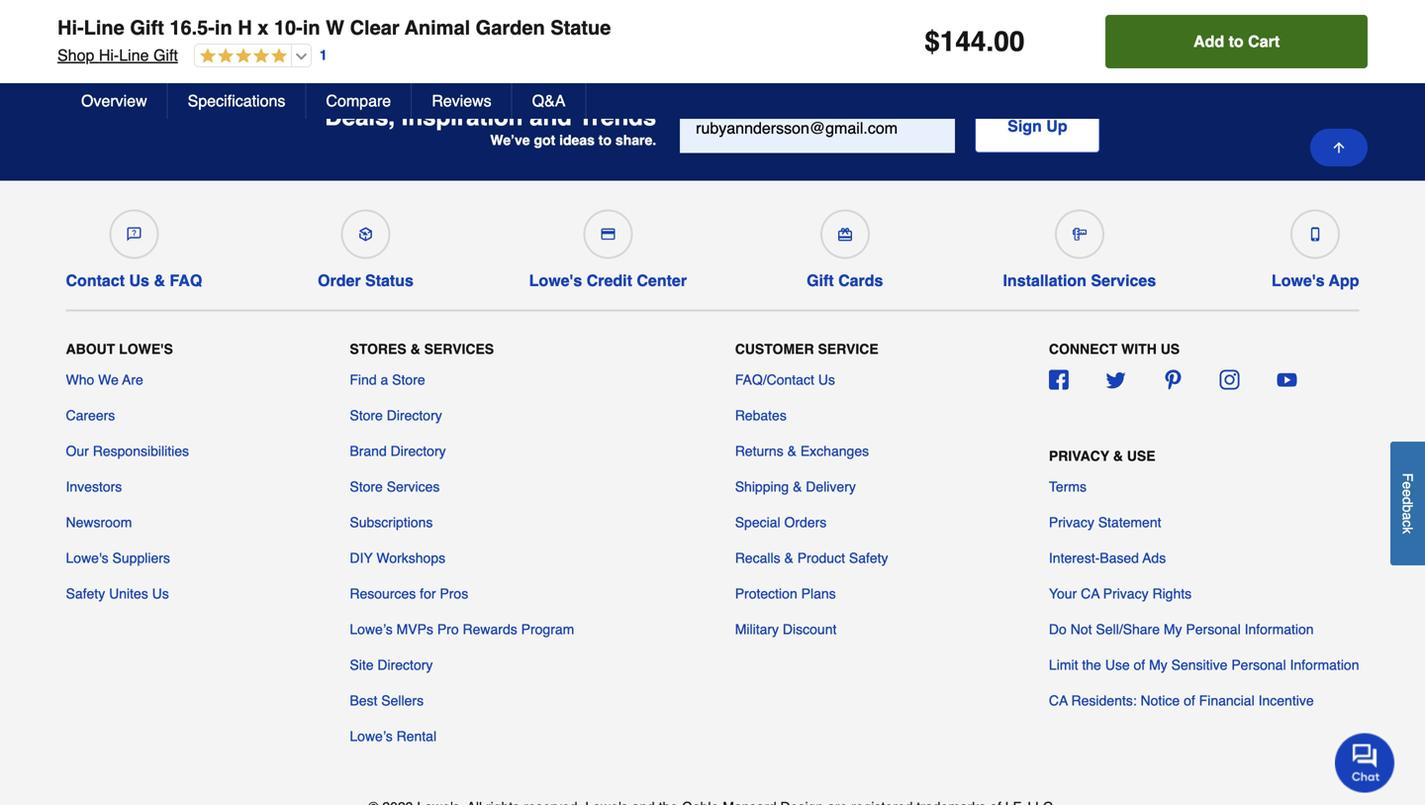 Task type: locate. For each thing, give the bounding box(es) containing it.
lowe's inside lowe's credit center link
[[529, 271, 583, 290]]

1 vertical spatial directory
[[391, 443, 446, 459]]

use inside "link"
[[1106, 657, 1131, 673]]

2 vertical spatial privacy
[[1104, 586, 1149, 602]]

site directory
[[350, 657, 433, 673]]

1 e from the top
[[1401, 481, 1417, 489]]

0 vertical spatial privacy
[[1050, 448, 1110, 464]]

do
[[1050, 621, 1067, 637]]

order
[[318, 271, 361, 290]]

lowe's inside lowe's suppliers link
[[66, 550, 109, 566]]

2 statues from the left
[[509, 20, 566, 38]]

f e e d b a c k
[[1401, 473, 1417, 534]]

resin for resin outdoor fountains
[[850, 20, 893, 38]]

diy workshops link
[[350, 548, 446, 568]]

0 vertical spatial lowe's
[[350, 621, 393, 637]]

0 vertical spatial of
[[1134, 657, 1146, 673]]

1 horizontal spatial resin
[[1122, 20, 1165, 38]]

instagram image
[[1221, 370, 1241, 390]]

limit the use of my sensitive personal information
[[1050, 657, 1360, 673]]

2 vertical spatial services
[[387, 479, 440, 495]]

credit
[[587, 271, 633, 290]]

store up brand
[[350, 407, 383, 423]]

hi- right shop
[[99, 46, 119, 64]]

animal
[[405, 16, 470, 39], [392, 20, 445, 38]]

e
[[1401, 481, 1417, 489], [1401, 489, 1417, 497]]

directory for site directory
[[378, 657, 433, 673]]

chat invite button image
[[1336, 732, 1396, 793]]

store down brand
[[350, 479, 383, 495]]

1 horizontal spatial us
[[152, 586, 169, 602]]

credit card image
[[601, 227, 615, 241]]

use up the statement
[[1128, 448, 1156, 464]]

lowe's suppliers
[[66, 550, 170, 566]]

ca residents: notice of financial incentive
[[1050, 693, 1315, 709]]

garden up reviews
[[449, 20, 505, 38]]

0 vertical spatial information
[[1245, 621, 1315, 637]]

1 vertical spatial safety
[[66, 586, 105, 602]]

limit
[[1050, 657, 1079, 673]]

0 horizontal spatial resin
[[850, 20, 893, 38]]

lowe's inside lowe's mvps pro rewards program link
[[350, 621, 393, 637]]

1 resin from the left
[[850, 20, 893, 38]]

lowe's rental
[[350, 728, 437, 744]]

arrow right image
[[1346, 19, 1366, 39]]

statement
[[1099, 514, 1162, 530]]

and
[[530, 103, 572, 131]]

statues right h
[[254, 20, 311, 38]]

0 vertical spatial personal
[[1187, 621, 1241, 637]]

directory for store directory
[[387, 407, 442, 423]]

resin gard link
[[1311, 6, 1426, 52]]

0 vertical spatial to
[[1229, 32, 1244, 51]]

0 vertical spatial services
[[1092, 271, 1157, 290]]

ca inside ca residents: notice of financial incentive link
[[1050, 693, 1068, 709]]

find a store link
[[350, 370, 425, 390]]

1 horizontal spatial statues
[[509, 20, 566, 38]]

e up "d"
[[1401, 481, 1417, 489]]

ca right your
[[1081, 586, 1100, 602]]

store down stores & services
[[392, 372, 425, 388]]

recalls
[[735, 550, 781, 566]]

& for shipping & delivery
[[793, 479, 803, 495]]

brand directory link
[[350, 441, 446, 461]]

1 vertical spatial services
[[424, 341, 494, 357]]

0 vertical spatial safety
[[849, 550, 889, 566]]

0 horizontal spatial in
[[215, 16, 232, 39]]

gift cards
[[807, 271, 884, 290]]

us down customer service
[[819, 372, 836, 388]]

sign up form
[[680, 100, 1101, 153]]

x
[[258, 16, 269, 39]]

line inside "link"
[[125, 20, 158, 38]]

dimensions image
[[1073, 227, 1087, 241]]

rebates
[[735, 407, 787, 423]]

resin outdoor fountains link
[[818, 6, 1073, 52]]

personal up incentive
[[1232, 657, 1287, 673]]

animal garden statues
[[392, 20, 566, 38]]

of inside "link"
[[1134, 657, 1146, 673]]

1 horizontal spatial of
[[1184, 693, 1196, 709]]

of for my
[[1134, 657, 1146, 673]]

privacy
[[1050, 448, 1110, 464], [1050, 514, 1095, 530], [1104, 586, 1149, 602]]

1 horizontal spatial in
[[303, 16, 320, 39]]

of
[[1134, 657, 1146, 673], [1184, 693, 1196, 709]]

resources
[[350, 586, 416, 602]]

0 vertical spatial store
[[392, 372, 425, 388]]

directory up sellers
[[378, 657, 433, 673]]

bird
[[1169, 20, 1201, 38]]

of right notice
[[1184, 693, 1196, 709]]

lowe's inside lowe's app link
[[1272, 271, 1325, 290]]

my inside "link"
[[1150, 657, 1168, 673]]

a right find
[[381, 372, 388, 388]]

1 lowe's from the top
[[350, 621, 393, 637]]

services down brand directory
[[387, 479, 440, 495]]

hi- inside "link"
[[104, 20, 125, 38]]

hi-
[[57, 16, 84, 39], [104, 20, 125, 38], [99, 46, 119, 64]]

line for hi-line gift 16.5-in h x 10-in w clear animal garden statue
[[84, 16, 125, 39]]

& right the recalls
[[785, 550, 794, 566]]

store for services
[[350, 479, 383, 495]]

lowe's up site on the left bottom
[[350, 621, 393, 637]]

services for installation services
[[1092, 271, 1157, 290]]

0 horizontal spatial to
[[599, 132, 612, 148]]

lowe's left credit
[[529, 271, 583, 290]]

privacy for privacy & use
[[1050, 448, 1110, 464]]

us inside "link"
[[819, 372, 836, 388]]

& up the statement
[[1114, 448, 1124, 464]]

us right unites
[[152, 586, 169, 602]]

a up k
[[1401, 512, 1417, 520]]

statues inside "link"
[[254, 20, 311, 38]]

2 resin from the left
[[1122, 20, 1165, 38]]

1 vertical spatial lowe's
[[350, 728, 393, 744]]

mobile image
[[1309, 227, 1323, 241]]

protection plans
[[735, 586, 836, 602]]

diy
[[350, 550, 373, 566]]

1 vertical spatial ca
[[1050, 693, 1068, 709]]

add
[[1194, 32, 1225, 51]]

military
[[735, 621, 779, 637]]

our
[[66, 443, 89, 459]]

& for returns & exchanges
[[788, 443, 797, 459]]

recalls & product safety link
[[735, 548, 889, 568]]

1 horizontal spatial to
[[1229, 32, 1244, 51]]

subscriptions link
[[350, 512, 433, 532]]

stores & services
[[350, 341, 494, 357]]

1 vertical spatial information
[[1291, 657, 1360, 673]]

careers link
[[66, 406, 115, 425]]

resin
[[850, 20, 893, 38], [1122, 20, 1165, 38], [1344, 20, 1387, 38]]

resin left bird
[[1122, 20, 1165, 38]]

lowe's
[[350, 621, 393, 637], [350, 728, 393, 744]]

2 vertical spatial us
[[152, 586, 169, 602]]

f e e d b a c k button
[[1391, 442, 1426, 565]]

my
[[1164, 621, 1183, 637], [1150, 657, 1168, 673]]

& right the stores
[[411, 341, 421, 357]]

are
[[122, 372, 143, 388]]

pickup image
[[359, 227, 373, 241]]

limit the use of my sensitive personal information link
[[1050, 655, 1360, 675]]

store inside store services link
[[350, 479, 383, 495]]

lowe's for lowe's mvps pro rewards program
[[350, 621, 393, 637]]

clear
[[350, 16, 400, 39]]

1 vertical spatial store
[[350, 407, 383, 423]]

1 vertical spatial personal
[[1232, 657, 1287, 673]]

lowe's left app
[[1272, 271, 1325, 290]]

store inside store directory link
[[350, 407, 383, 423]]

of for financial
[[1184, 693, 1196, 709]]

line
[[84, 16, 125, 39], [125, 20, 158, 38], [119, 46, 149, 64]]

resin for resin bird houses
[[1122, 20, 1165, 38]]

shop
[[57, 46, 94, 64]]

lowe's app
[[1272, 271, 1360, 290]]

privacy up terms link on the bottom of the page
[[1050, 448, 1110, 464]]

use right the
[[1106, 657, 1131, 673]]

specifications
[[188, 92, 286, 110]]

directory up brand directory
[[387, 407, 442, 423]]

1 horizontal spatial a
[[1401, 512, 1417, 520]]

brand
[[350, 443, 387, 459]]

in left the w on the top of the page
[[303, 16, 320, 39]]

garden up 5 stars 'image'
[[194, 20, 249, 38]]

military discount link
[[735, 619, 837, 639]]

2 horizontal spatial us
[[819, 372, 836, 388]]

& right returns
[[788, 443, 797, 459]]

2 e from the top
[[1401, 489, 1417, 497]]

customer service
[[735, 341, 879, 357]]

& for recalls & product safety
[[785, 550, 794, 566]]

plans
[[802, 586, 836, 602]]

1 vertical spatial to
[[599, 132, 612, 148]]

hi- up shop hi-line gift
[[104, 20, 125, 38]]

use for &
[[1128, 448, 1156, 464]]

0 horizontal spatial us
[[129, 271, 149, 290]]

customer care image
[[127, 227, 141, 241]]

up
[[1047, 117, 1068, 135]]

based
[[1100, 550, 1140, 566]]

rights
[[1153, 586, 1192, 602]]

3 resin from the left
[[1344, 20, 1387, 38]]

of down sell/share
[[1134, 657, 1146, 673]]

services up connect with us
[[1092, 271, 1157, 290]]

animal right the w on the top of the page
[[392, 20, 445, 38]]

store for directory
[[350, 407, 383, 423]]

1 vertical spatial a
[[1401, 512, 1417, 520]]

gift card image
[[839, 227, 852, 241]]

resin left the "outdoor"
[[850, 20, 893, 38]]

00
[[994, 26, 1025, 57]]

suppliers
[[112, 550, 170, 566]]

ca inside your ca privacy rights link
[[1081, 586, 1100, 602]]

hi-line gift garden statues link
[[71, 6, 344, 52]]

lowe's down newsroom link
[[66, 550, 109, 566]]

directory
[[387, 407, 442, 423], [391, 443, 446, 459], [378, 657, 433, 673]]

0 vertical spatial directory
[[387, 407, 442, 423]]

& left delivery on the right
[[793, 479, 803, 495]]

0 vertical spatial use
[[1128, 448, 1156, 464]]

10-
[[274, 16, 303, 39]]

0 vertical spatial a
[[381, 372, 388, 388]]

q&a
[[532, 92, 566, 110]]

1 vertical spatial my
[[1150, 657, 1168, 673]]

1 statues from the left
[[254, 20, 311, 38]]

us right the contact
[[129, 271, 149, 290]]

Email Address email field
[[680, 100, 956, 153]]

garden inside "link"
[[194, 20, 249, 38]]

1 vertical spatial use
[[1106, 657, 1131, 673]]

2 horizontal spatial resin
[[1344, 20, 1387, 38]]

to down trends
[[599, 132, 612, 148]]

military discount
[[735, 621, 837, 637]]

directory down store directory
[[391, 443, 446, 459]]

privacy up interest-
[[1050, 514, 1095, 530]]

in left h
[[215, 16, 232, 39]]

lowe's down "best"
[[350, 728, 393, 744]]

rental
[[397, 728, 437, 744]]

compare
[[326, 92, 391, 110]]

& for stores & services
[[411, 341, 421, 357]]

to right add
[[1229, 32, 1244, 51]]

shipping
[[735, 479, 789, 495]]

0 horizontal spatial ca
[[1050, 693, 1068, 709]]

returns & exchanges
[[735, 443, 870, 459]]

gard
[[1391, 20, 1426, 38]]

best sellers link
[[350, 691, 424, 711]]

lowe's up are
[[119, 341, 173, 357]]

deals,
[[325, 103, 395, 131]]

safety left unites
[[66, 586, 105, 602]]

statues up q&a
[[509, 20, 566, 38]]

0 vertical spatial us
[[129, 271, 149, 290]]

who
[[66, 372, 94, 388]]

statues
[[254, 20, 311, 38], [509, 20, 566, 38]]

1 vertical spatial privacy
[[1050, 514, 1095, 530]]

hi- up shop
[[57, 16, 84, 39]]

pinterest image
[[1164, 370, 1183, 390]]

1 horizontal spatial ca
[[1081, 586, 1100, 602]]

1 horizontal spatial safety
[[849, 550, 889, 566]]

terms link
[[1050, 477, 1087, 497]]

animal right 'clear'
[[405, 16, 470, 39]]

2 in from the left
[[303, 16, 320, 39]]

stores
[[350, 341, 407, 357]]

privacy up sell/share
[[1104, 586, 1149, 602]]

ideas
[[560, 132, 595, 148]]

0 vertical spatial ca
[[1081, 586, 1100, 602]]

resin left gard
[[1344, 20, 1387, 38]]

safety right product
[[849, 550, 889, 566]]

inspiration
[[402, 103, 523, 131]]

ca residents: notice of financial incentive link
[[1050, 691, 1315, 711]]

resin bird houses link
[[1089, 6, 1295, 52]]

a
[[381, 372, 388, 388], [1401, 512, 1417, 520]]

1 vertical spatial us
[[819, 372, 836, 388]]

personal up limit the use of my sensitive personal information "link" at the right bottom of the page
[[1187, 621, 1241, 637]]

2 vertical spatial store
[[350, 479, 383, 495]]

directory for brand directory
[[391, 443, 446, 459]]

2 vertical spatial directory
[[378, 657, 433, 673]]

my up notice
[[1150, 657, 1168, 673]]

lowe's inside lowe's rental link
[[350, 728, 393, 744]]

use for the
[[1106, 657, 1131, 673]]

lowe's rental link
[[350, 726, 437, 746]]

my down rights
[[1164, 621, 1183, 637]]

resin outdoor fountains
[[850, 20, 1040, 38]]

0 horizontal spatial of
[[1134, 657, 1146, 673]]

2 lowe's from the top
[[350, 728, 393, 744]]

special orders link
[[735, 512, 827, 532]]

e up b
[[1401, 489, 1417, 497]]

services up 'find a store'
[[424, 341, 494, 357]]

ca down limit on the right bottom
[[1050, 693, 1068, 709]]

1 vertical spatial of
[[1184, 693, 1196, 709]]

app
[[1330, 271, 1360, 290]]

gift inside "link"
[[162, 20, 189, 38]]

0 horizontal spatial statues
[[254, 20, 311, 38]]

arrow up image
[[1332, 140, 1348, 155]]



Task type: describe. For each thing, give the bounding box(es) containing it.
personal inside do not sell/share my personal information link
[[1187, 621, 1241, 637]]

lowe's credit center
[[529, 271, 687, 290]]

order status
[[318, 271, 414, 290]]

us for contact
[[129, 271, 149, 290]]

recalls & product safety
[[735, 550, 889, 566]]

who we are
[[66, 372, 143, 388]]

add to cart button
[[1106, 15, 1369, 68]]

got
[[534, 132, 556, 148]]

rebates link
[[735, 406, 787, 425]]

center
[[637, 271, 687, 290]]

garden left statue
[[476, 16, 545, 39]]

f
[[1401, 473, 1417, 481]]

personal inside limit the use of my sensitive personal information "link"
[[1232, 657, 1287, 673]]

safety unites us
[[66, 586, 169, 602]]

privacy & use
[[1050, 448, 1156, 464]]

facebook image
[[1050, 370, 1069, 390]]

product
[[798, 550, 846, 566]]

q&a button
[[513, 83, 587, 119]]

best
[[350, 693, 378, 709]]

lowe's mvps pro rewards program
[[350, 621, 575, 637]]

brand directory
[[350, 443, 446, 459]]

store inside the find a store link
[[392, 372, 425, 388]]

privacy statement link
[[1050, 512, 1162, 532]]

newsroom
[[66, 514, 132, 530]]

interest-
[[1050, 550, 1100, 566]]

.
[[987, 26, 994, 57]]

status
[[365, 271, 414, 290]]

we've
[[491, 132, 530, 148]]

1 in from the left
[[215, 16, 232, 39]]

find
[[350, 372, 377, 388]]

lowe's for lowe's credit center
[[529, 271, 583, 290]]

for
[[420, 586, 436, 602]]

careers
[[66, 407, 115, 423]]

lowe's suppliers link
[[66, 548, 170, 568]]

& left faq on the left of the page
[[154, 271, 165, 290]]

1
[[320, 47, 327, 63]]

statue
[[551, 16, 611, 39]]

diy workshops
[[350, 550, 446, 566]]

your
[[1050, 586, 1078, 602]]

to inside button
[[1229, 32, 1244, 51]]

responsibilities
[[93, 443, 189, 459]]

ads
[[1143, 550, 1167, 566]]

orders
[[785, 514, 827, 530]]

faq
[[170, 271, 202, 290]]

hi- for hi-line gift 16.5-in h x 10-in w clear animal garden statue
[[57, 16, 84, 39]]

overview
[[81, 92, 147, 110]]

compare button
[[306, 83, 412, 119]]

reviews button
[[412, 83, 513, 119]]

lowe's for lowe's rental
[[350, 728, 393, 744]]

privacy statement
[[1050, 514, 1162, 530]]

store services link
[[350, 477, 440, 497]]

0 horizontal spatial a
[[381, 372, 388, 388]]

rewards
[[463, 621, 518, 637]]

program
[[521, 621, 575, 637]]

contact us & faq link
[[66, 202, 202, 291]]

find a store
[[350, 372, 425, 388]]

outdoor
[[898, 20, 960, 38]]

best sellers
[[350, 693, 424, 709]]

installation
[[1004, 271, 1087, 290]]

$
[[925, 26, 941, 57]]

twitter image
[[1107, 370, 1126, 390]]

delivery
[[806, 479, 856, 495]]

workshops
[[377, 550, 446, 566]]

our responsibilities
[[66, 443, 189, 459]]

store directory
[[350, 407, 442, 423]]

contact us & faq
[[66, 271, 202, 290]]

about lowe's
[[66, 341, 173, 357]]

your ca privacy rights link
[[1050, 584, 1192, 604]]

services for store services
[[387, 479, 440, 495]]

privacy for privacy statement
[[1050, 514, 1095, 530]]

sell/share
[[1097, 621, 1161, 637]]

connect
[[1050, 341, 1118, 357]]

residents:
[[1072, 693, 1137, 709]]

add to cart
[[1194, 32, 1281, 51]]

hi- for hi-line gift garden statues
[[104, 20, 125, 38]]

lowe's app link
[[1272, 202, 1360, 291]]

youtube image
[[1278, 370, 1298, 390]]

5 stars image
[[195, 48, 287, 66]]

returns
[[735, 443, 784, 459]]

installation services link
[[1004, 202, 1157, 291]]

we
[[98, 372, 119, 388]]

pro
[[438, 621, 459, 637]]

do not sell/share my personal information
[[1050, 621, 1315, 637]]

sign up
[[1008, 117, 1068, 135]]

144
[[941, 26, 987, 57]]

faq/contact
[[735, 372, 815, 388]]

lowe's for lowe's suppliers
[[66, 550, 109, 566]]

line for hi-line gift garden statues
[[125, 20, 158, 38]]

& for privacy & use
[[1114, 448, 1124, 464]]

shop hi-line gift
[[57, 46, 178, 64]]

financial
[[1200, 693, 1255, 709]]

notice
[[1141, 693, 1181, 709]]

information inside "link"
[[1291, 657, 1360, 673]]

cart
[[1249, 32, 1281, 51]]

0 vertical spatial my
[[1164, 621, 1183, 637]]

service
[[818, 341, 879, 357]]

share.
[[616, 132, 657, 148]]

a inside button
[[1401, 512, 1417, 520]]

to inside deals, inspiration and trends we've got ideas to share.
[[599, 132, 612, 148]]

installation services
[[1004, 271, 1157, 290]]

16.5-
[[170, 16, 215, 39]]

lowe's for lowe's app
[[1272, 271, 1325, 290]]

pros
[[440, 586, 469, 602]]

resin for resin gard
[[1344, 20, 1387, 38]]

faq/contact us link
[[735, 370, 836, 390]]

returns & exchanges link
[[735, 441, 870, 461]]

0 horizontal spatial safety
[[66, 586, 105, 602]]

us for faq/contact
[[819, 372, 836, 388]]

lowe's mvps pro rewards program link
[[350, 619, 575, 639]]

d
[[1401, 497, 1417, 505]]

b
[[1401, 505, 1417, 512]]

order status link
[[318, 202, 414, 291]]

$ 144 . 00
[[925, 26, 1025, 57]]



Task type: vqa. For each thing, say whether or not it's contained in the screenshot.
Holiday Decorations link
no



